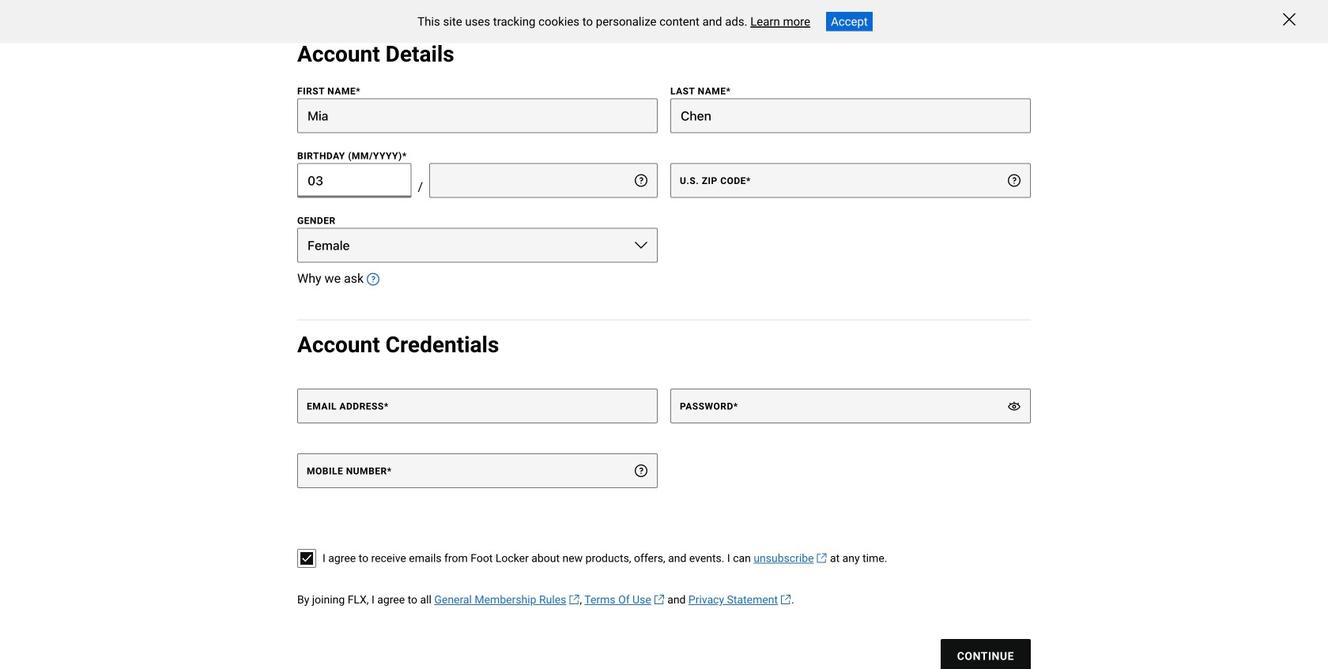 Task type: describe. For each thing, give the bounding box(es) containing it.
close image
[[1283, 13, 1296, 26]]

more information image
[[1008, 174, 1021, 187]]

1 vertical spatial more information image
[[367, 273, 379, 286]]

show password image
[[1008, 400, 1021, 413]]

0 vertical spatial more information image
[[635, 174, 647, 187]]



Task type: locate. For each thing, give the bounding box(es) containing it.
required element
[[356, 86, 360, 97], [726, 86, 731, 97], [746, 175, 751, 186], [384, 401, 389, 412], [733, 401, 738, 412], [387, 466, 392, 477]]

None telephone field
[[297, 454, 658, 489]]

more information image
[[635, 174, 647, 187], [367, 273, 379, 286], [635, 465, 647, 478]]

None email field
[[297, 389, 658, 424]]

None password field
[[670, 389, 1031, 424]]

2 vertical spatial more information image
[[635, 465, 647, 478]]

cookie banner region
[[0, 0, 1328, 43]]

None text field
[[297, 98, 658, 133], [670, 98, 1031, 133], [297, 163, 411, 198], [429, 163, 658, 198], [670, 163, 1031, 198], [297, 98, 658, 133], [670, 98, 1031, 133], [297, 163, 411, 198], [429, 163, 658, 198], [670, 163, 1031, 198]]



